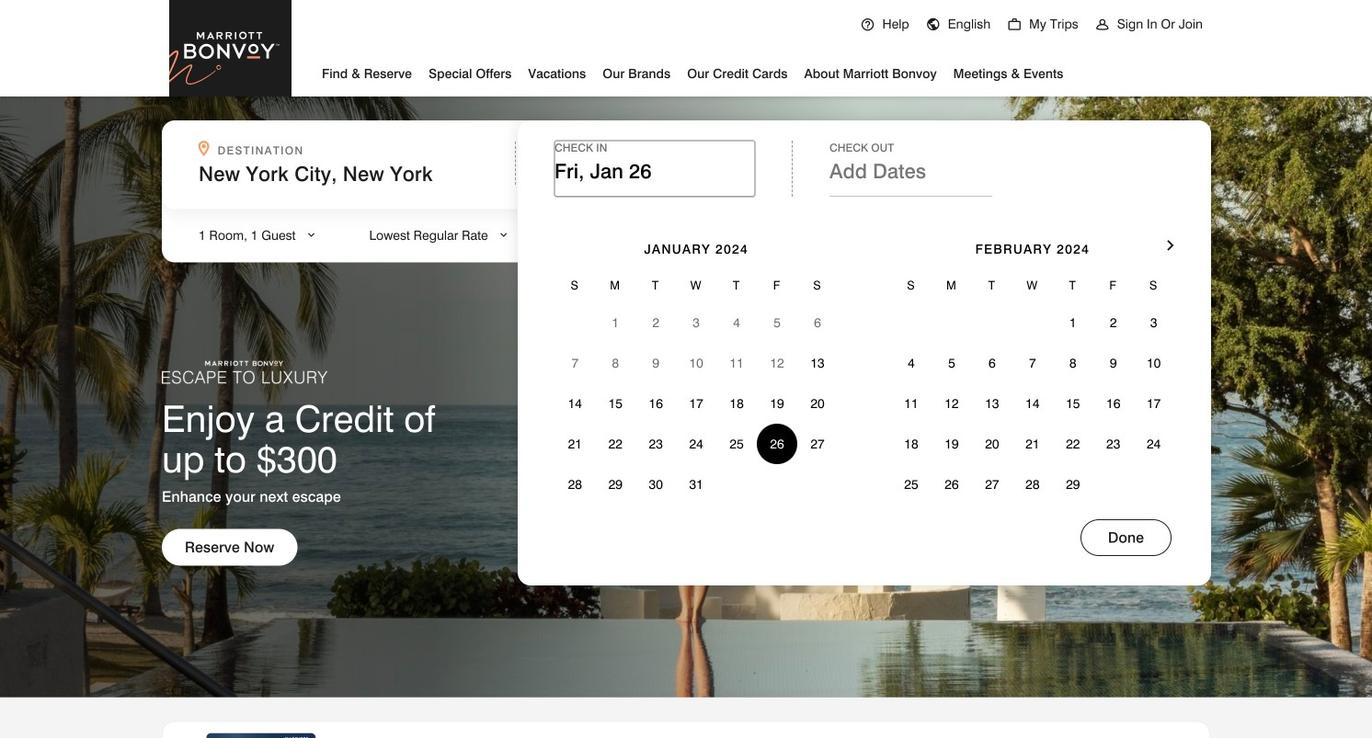 Task type: describe. For each thing, give the bounding box(es) containing it.
dropdown down image
[[305, 228, 318, 243]]

marriott bonvoy boundless® credit card from chase image
[[185, 734, 337, 739]]

mon jan 01 2024 cell
[[595, 303, 636, 343]]

thu jan 04 2024 cell
[[717, 303, 757, 343]]

dropdown down image
[[497, 228, 510, 243]]

destination field
[[199, 162, 504, 186]]

thu jan 11 2024 cell
[[717, 343, 757, 384]]

Where can we take you? text field
[[199, 162, 480, 186]]

3 round image from the left
[[1008, 17, 1022, 32]]

sat jan 06 2024 cell
[[798, 303, 838, 343]]

sun jan 07 2024 cell
[[555, 343, 595, 384]]

tue jan 09 2024 cell
[[636, 343, 676, 384]]

1 grid from the left
[[555, 215, 838, 505]]



Task type: vqa. For each thing, say whether or not it's contained in the screenshot.
Canada to the top
no



Task type: locate. For each thing, give the bounding box(es) containing it.
1 horizontal spatial row group
[[891, 303, 1175, 505]]

mon jan 08 2024 cell
[[595, 343, 636, 384]]

row group
[[555, 303, 838, 505], [891, 303, 1175, 505]]

2 round image from the left
[[926, 17, 941, 32]]

None search field
[[162, 121, 1212, 586]]

row group for first 'grid' from right
[[891, 303, 1175, 505]]

1 row group from the left
[[555, 303, 838, 505]]

4 round image from the left
[[1095, 17, 1110, 32]]

grid
[[555, 215, 838, 505], [891, 215, 1175, 505]]

marriott bonvoy escape to luxury logo image
[[162, 336, 328, 384]]

wed jan 10 2024 cell
[[676, 343, 717, 384]]

fri jan 12 2024 cell
[[757, 343, 798, 384]]

1 horizontal spatial grid
[[891, 215, 1175, 505]]

fri jan 05 2024 cell
[[757, 303, 798, 343]]

1 round image from the left
[[861, 17, 875, 32]]

0 horizontal spatial grid
[[555, 215, 838, 505]]

row group for 2nd 'grid' from right
[[555, 303, 838, 505]]

tue jan 02 2024 cell
[[636, 303, 676, 343]]

round image
[[861, 17, 875, 32], [926, 17, 941, 32], [1008, 17, 1022, 32], [1095, 17, 1110, 32]]

wed jan 03 2024 cell
[[676, 303, 717, 343]]

row
[[555, 268, 838, 303], [891, 268, 1175, 303], [555, 303, 838, 343], [891, 303, 1175, 343], [555, 343, 838, 384], [891, 343, 1175, 384], [555, 384, 838, 424], [891, 384, 1175, 424], [555, 424, 838, 465], [891, 424, 1175, 465], [555, 465, 838, 505], [891, 465, 1175, 505]]

0 horizontal spatial row group
[[555, 303, 838, 505]]

2 grid from the left
[[891, 215, 1175, 505]]

2 row group from the left
[[891, 303, 1175, 505]]



